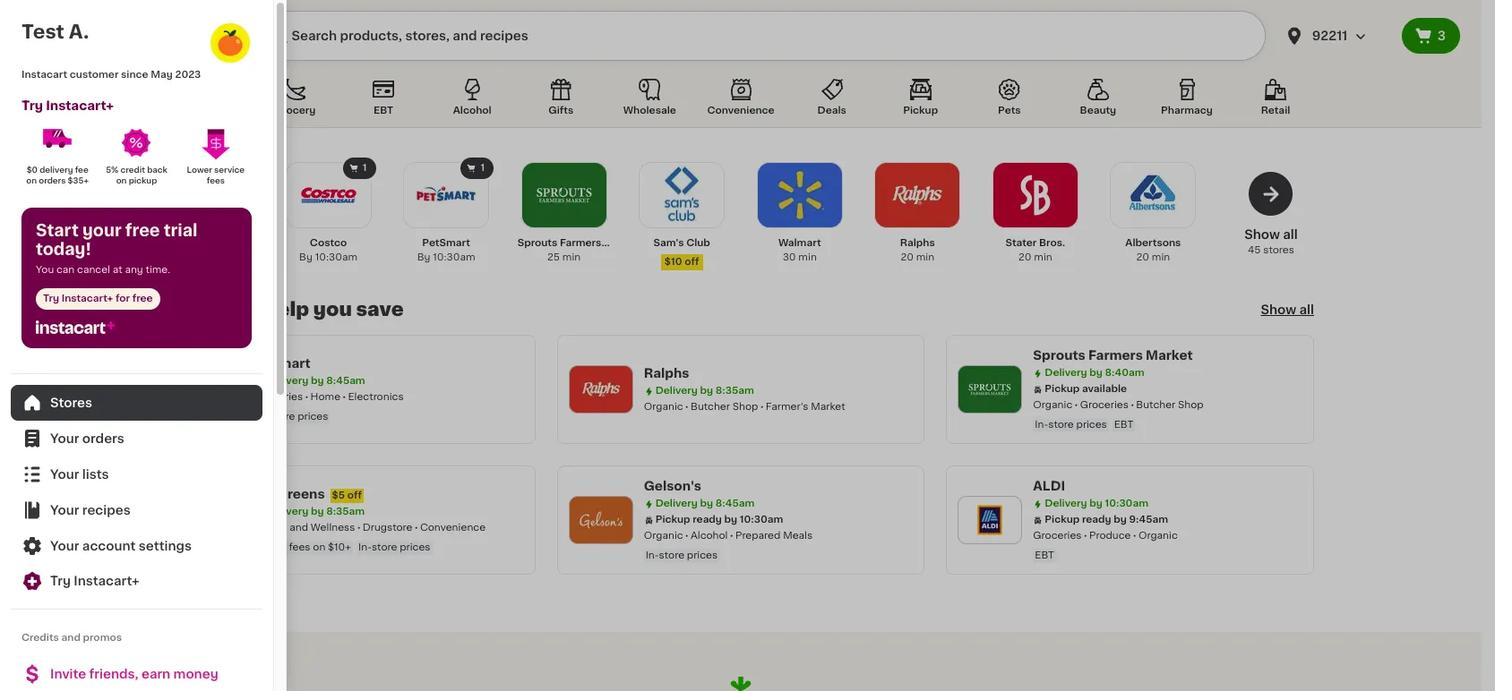 Task type: describe. For each thing, give the bounding box(es) containing it.
by up pickup ready by 10:30am
[[700, 499, 713, 509]]

test a. image
[[209, 21, 252, 64]]

free inside start your free trial today! you can cancel at any time.
[[125, 223, 160, 239]]

a.
[[69, 22, 89, 41]]

delivery by 8:40am
[[1045, 368, 1144, 378]]

invite
[[50, 668, 86, 681]]

your lists
[[50, 468, 109, 481]]

your recipes link
[[11, 493, 262, 529]]

1 vertical spatial try instacart+
[[50, 575, 139, 588]]

groceries for produce
[[1033, 531, 1082, 541]]

pets button
[[971, 75, 1048, 127]]

in- down the gelson's
[[646, 551, 659, 561]]

start your free trial today! you can cancel at any time.
[[36, 223, 198, 275]]

friends,
[[89, 668, 138, 681]]

fee
[[75, 166, 88, 174]]

stores link
[[11, 385, 262, 421]]

your account settings link
[[11, 529, 262, 564]]

10:30am for petsmart by 10:30am
[[433, 253, 475, 262]]

service
[[214, 166, 245, 174]]

prices down organic alcohol prepared meals
[[687, 551, 718, 561]]

1 horizontal spatial shop
[[1178, 400, 1204, 410]]

delivery for aldi
[[1045, 499, 1087, 509]]

in-store prices ebt
[[1035, 420, 1133, 430]]

1 vertical spatial free
[[132, 294, 153, 304]]

stater bros. 20 min
[[1006, 238, 1065, 262]]

walmart for walmart 30 min
[[778, 238, 821, 248]]

for
[[116, 294, 130, 304]]

all for show all 45 stores
[[1283, 228, 1298, 241]]

delivery by 8:45am for walmart
[[266, 376, 365, 386]]

money
[[173, 668, 218, 681]]

in- down pickup available
[[1035, 420, 1048, 430]]

your for your account settings
[[50, 540, 79, 553]]

pickup for aldi
[[1045, 515, 1080, 525]]

off inside sam's club $10 off
[[685, 257, 699, 267]]

gifts
[[548, 106, 574, 116]]

promos
[[83, 633, 122, 643]]

alcohol inside stores to help you save tab panel
[[691, 531, 728, 541]]

pickup ready by 10:30am
[[655, 515, 783, 525]]

deals button
[[793, 75, 870, 127]]

farmers for sprouts farmers market 25 min
[[560, 238, 601, 248]]

deals
[[817, 106, 846, 116]]

min for ralphs 20 min
[[916, 253, 934, 262]]

try instacart+ for free
[[43, 294, 153, 304]]

on for 5%
[[116, 176, 127, 185]]

show all 45 stores
[[1244, 228, 1298, 255]]

walgreens
[[254, 488, 325, 501]]

sprouts farmers market
[[1033, 349, 1193, 362]]

lower for lower service fees
[[187, 166, 212, 174]]

sprouts for sprouts farmers market
[[1033, 349, 1085, 362]]

your account settings
[[50, 540, 192, 553]]

organic groceries butcher shop
[[1033, 400, 1204, 410]]

instacart customer since may 2023
[[21, 70, 201, 80]]

your orders
[[50, 433, 124, 445]]

convenience button
[[700, 75, 782, 127]]

by up available
[[1089, 368, 1103, 378]]

25
[[547, 253, 560, 262]]

alcohol inside button
[[453, 106, 491, 116]]

beauty button
[[1060, 75, 1137, 127]]

retail
[[1261, 106, 1290, 116]]

sprouts for sprouts farmers market 25 min
[[517, 238, 557, 248]]

pickup
[[129, 176, 157, 185]]

grocery
[[274, 106, 316, 116]]

by up organic alcohol prepared meals
[[724, 515, 737, 525]]

1 vertical spatial ebt
[[1114, 420, 1133, 430]]

electronics
[[348, 392, 404, 402]]

delivery for walmart
[[266, 376, 308, 386]]

delivery by 10:30am
[[1045, 499, 1148, 509]]

0 vertical spatial 8:35am
[[716, 386, 754, 396]]

earn
[[141, 668, 170, 681]]

45
[[1248, 245, 1261, 255]]

show for show all
[[1261, 304, 1296, 316]]

you
[[36, 265, 54, 275]]

min for albertsons 20 min
[[1152, 253, 1170, 262]]

can
[[56, 265, 75, 275]]

delivery for ralphs
[[655, 386, 698, 396]]

1 1 from the left
[[245, 163, 249, 173]]

30
[[783, 253, 796, 262]]

convenience inside button
[[707, 106, 775, 116]]

invite friends, earn money
[[50, 668, 218, 681]]

groceries produce organic
[[1033, 531, 1178, 541]]

pickup ready by 9:45am
[[1045, 515, 1168, 525]]

available
[[1082, 384, 1127, 394]]

may
[[151, 70, 173, 80]]

prices down organic groceries butcher shop at right
[[1076, 420, 1107, 430]]

by for petsmart by 10:30am
[[417, 253, 430, 262]]

$5
[[332, 491, 345, 501]]

delivery by 8:45am for gelson's
[[655, 499, 755, 509]]

0 vertical spatial try instacart+
[[21, 99, 114, 112]]

instacart
[[21, 70, 67, 80]]

ebt button
[[345, 75, 422, 127]]

stores for stores
[[50, 397, 92, 409]]

by for costco by 10:30am
[[299, 253, 313, 262]]

save
[[356, 300, 404, 319]]

your
[[82, 223, 122, 239]]

ebt inside button
[[374, 106, 393, 116]]

all for show all
[[1299, 304, 1314, 316]]

20 inside stater bros. 20 min
[[1019, 253, 1031, 262]]

2023
[[175, 70, 201, 80]]

1 horizontal spatial butcher
[[1136, 400, 1175, 410]]

shop categories tab list
[[168, 75, 1314, 127]]

8:40am
[[1105, 368, 1144, 378]]

stores to help you save
[[168, 300, 404, 319]]

start
[[36, 223, 79, 239]]

0 horizontal spatial shop
[[732, 402, 758, 412]]

convenience inside walgreens $5 off delivery by 8:35am health and wellness drugstore convenience
[[420, 523, 486, 533]]

on for $0
[[26, 176, 37, 185]]

organic for organic alcohol prepared meals
[[644, 531, 683, 541]]

10:30am for delivery by 10:30am
[[1105, 499, 1148, 509]]

ready for aldi
[[1082, 515, 1111, 525]]

test
[[21, 22, 64, 41]]

club
[[686, 238, 710, 248]]

store down drugstore
[[372, 543, 397, 553]]

pickup inside button
[[903, 106, 938, 116]]

wholesale
[[623, 106, 676, 116]]

farmer's
[[766, 402, 808, 412]]

3
[[1438, 30, 1446, 42]]

try for you can cancel at any time.
[[43, 294, 59, 304]]

instacart+ for you can cancel at any time.
[[62, 294, 113, 304]]

walmart 30 min
[[778, 238, 821, 262]]

fees inside stores to help you save tab panel
[[289, 543, 310, 553]]

petsmart
[[422, 238, 470, 248]]

your for your orders
[[50, 433, 79, 445]]

2 vertical spatial instacart+
[[74, 575, 139, 588]]

orders inside "link"
[[82, 433, 124, 445]]

store down groceries home electronics
[[270, 412, 295, 422]]

credits and promos
[[21, 633, 122, 643]]

farmers for sprouts farmers market
[[1088, 349, 1143, 362]]

stater
[[1006, 238, 1037, 248]]

costco by 10:30am
[[299, 238, 357, 262]]

lower fees on $10+ in-store prices
[[256, 543, 430, 553]]

by up home
[[311, 376, 324, 386]]

alcohol button
[[434, 75, 511, 127]]

2 vertical spatial ebt
[[1035, 551, 1054, 561]]

petsmart by 10:30am
[[417, 238, 475, 262]]

stores to help you save tab panel
[[159, 156, 1323, 575]]

account
[[82, 540, 136, 553]]

albertsons
[[1125, 238, 1181, 248]]

5%
[[106, 166, 119, 174]]

by up organic butcher shop farmer's market
[[700, 386, 713, 396]]

organic for organic butcher shop farmer's market
[[644, 402, 683, 412]]

you
[[313, 300, 352, 319]]

orders inside $0 delivery fee on orders $35+
[[39, 176, 66, 185]]

5% credit back on pickup
[[106, 166, 169, 185]]

ralphs 20 min
[[900, 238, 935, 262]]

organic alcohol prepared meals
[[644, 531, 813, 541]]

8:45am for walmart
[[326, 376, 365, 386]]

ready for gelson's
[[693, 515, 722, 525]]



Task type: vqa. For each thing, say whether or not it's contained in the screenshot.
20
yes



Task type: locate. For each thing, give the bounding box(es) containing it.
0 vertical spatial delivery by 8:45am
[[266, 376, 365, 386]]

prices down drugstore
[[400, 543, 430, 553]]

3 1 from the left
[[480, 163, 485, 173]]

0 horizontal spatial in-store prices
[[256, 412, 328, 422]]

delivery by 8:35am
[[655, 386, 754, 396]]

8:45am up pickup ready by 10:30am
[[716, 499, 755, 509]]

organic
[[1033, 400, 1072, 410], [644, 402, 683, 412], [644, 531, 683, 541], [1138, 531, 1178, 541]]

3 min from the left
[[916, 253, 934, 262]]

show inside show all 45 stores
[[1244, 228, 1280, 241]]

fees left $10+
[[289, 543, 310, 553]]

1 vertical spatial in-store prices
[[646, 551, 718, 561]]

instacart image
[[61, 25, 168, 47]]

20 for albertsons 20 min
[[1136, 253, 1149, 262]]

your down your lists
[[50, 504, 79, 517]]

in-store prices down home
[[256, 412, 328, 422]]

customer
[[70, 70, 119, 80]]

invite friends, earn money link
[[11, 657, 262, 692]]

10:30am down petsmart at the top
[[433, 253, 475, 262]]

0 horizontal spatial alcohol
[[453, 106, 491, 116]]

0 horizontal spatial delivery by 8:45am
[[266, 376, 365, 386]]

by up pickup ready by 9:45am
[[1089, 499, 1103, 509]]

try down you
[[43, 294, 59, 304]]

ralphs
[[900, 238, 935, 248], [644, 367, 689, 380]]

0 vertical spatial market
[[604, 238, 640, 248]]

try instacart+ down account
[[50, 575, 139, 588]]

by inside walgreens $5 off delivery by 8:35am health and wellness drugstore convenience
[[311, 507, 324, 517]]

1 horizontal spatial all
[[1299, 304, 1314, 316]]

1 right service
[[245, 163, 249, 173]]

and inside walgreens $5 off delivery by 8:35am health and wellness drugstore convenience
[[290, 523, 308, 533]]

sprouts
[[517, 238, 557, 248], [1033, 349, 1085, 362]]

20 inside albertsons 20 min
[[1136, 253, 1149, 262]]

0 vertical spatial sprouts
[[517, 238, 557, 248]]

1 vertical spatial farmers
[[1088, 349, 1143, 362]]

0 horizontal spatial ready
[[693, 515, 722, 525]]

0 vertical spatial ralphs
[[900, 238, 935, 248]]

groceries down available
[[1080, 400, 1129, 410]]

pharmacy button
[[1148, 75, 1225, 127]]

try for instacart customer since may 2023
[[21, 99, 43, 112]]

delivery
[[40, 166, 73, 174]]

8:35am
[[716, 386, 754, 396], [326, 507, 365, 517]]

your up your lists
[[50, 433, 79, 445]]

1 horizontal spatial 8:35am
[[716, 386, 754, 396]]

1 horizontal spatial on
[[116, 176, 127, 185]]

market right farmer's
[[811, 402, 845, 412]]

on left $10+
[[313, 543, 325, 553]]

off right $10
[[685, 257, 699, 267]]

lower left service
[[187, 166, 212, 174]]

today!
[[36, 242, 91, 258]]

walmart for walmart
[[254, 357, 311, 370]]

20 inside ralphs 20 min
[[901, 253, 914, 262]]

0 vertical spatial convenience
[[707, 106, 775, 116]]

1 vertical spatial convenience
[[420, 523, 486, 533]]

0 horizontal spatial ralphs
[[644, 367, 689, 380]]

in-store prices down organic alcohol prepared meals
[[646, 551, 718, 561]]

orders
[[39, 176, 66, 185], [82, 433, 124, 445]]

walmart
[[778, 238, 821, 248], [254, 357, 311, 370]]

to
[[239, 300, 260, 319]]

ralphs for ralphs 20 min
[[900, 238, 935, 248]]

1 vertical spatial delivery by 8:45am
[[655, 499, 755, 509]]

delivery up groceries home electronics
[[266, 376, 308, 386]]

on down 5%
[[116, 176, 127, 185]]

0 horizontal spatial 8:35am
[[326, 507, 365, 517]]

1 vertical spatial sprouts
[[1033, 349, 1085, 362]]

0 vertical spatial instacart+
[[46, 99, 114, 112]]

by down costco at the left top
[[299, 253, 313, 262]]

1 horizontal spatial delivery by 8:45am
[[655, 499, 755, 509]]

0 vertical spatial fees
[[207, 176, 225, 185]]

show all button
[[1261, 301, 1314, 319]]

sprouts farmers market 25 min
[[517, 238, 640, 262]]

free left trial
[[125, 223, 160, 239]]

pets
[[998, 106, 1021, 116]]

2 ready from the left
[[1082, 515, 1111, 525]]

0 horizontal spatial fees
[[207, 176, 225, 185]]

lower service fees
[[187, 166, 247, 185]]

farmers
[[560, 238, 601, 248], [1088, 349, 1143, 362]]

walmart down the stores to help you save at top
[[254, 357, 311, 370]]

in- right $10+
[[358, 543, 372, 553]]

show up 45
[[1244, 228, 1280, 241]]

ralphs for ralphs
[[644, 367, 689, 380]]

1 horizontal spatial ready
[[1082, 515, 1111, 525]]

show for show all 45 stores
[[1244, 228, 1280, 241]]

pickup down delivery by 8:40am
[[1045, 384, 1080, 394]]

instacart plus image
[[36, 321, 115, 334]]

1 horizontal spatial market
[[811, 402, 845, 412]]

albertsons 20 min
[[1125, 238, 1181, 262]]

recipes
[[82, 504, 131, 517]]

your for your lists
[[50, 468, 79, 481]]

organic down the 9:45am
[[1138, 531, 1178, 541]]

1 ready from the left
[[693, 515, 722, 525]]

1 vertical spatial fees
[[289, 543, 310, 553]]

try instacart+ image
[[21, 571, 43, 592]]

1 horizontal spatial alcohol
[[691, 531, 728, 541]]

0 vertical spatial ebt
[[374, 106, 393, 116]]

2 20 from the left
[[1019, 253, 1031, 262]]

2 horizontal spatial 20
[[1136, 253, 1149, 262]]

groceries home electronics
[[254, 392, 404, 402]]

ready down delivery by 10:30am
[[1082, 515, 1111, 525]]

1 vertical spatial all
[[1299, 304, 1314, 316]]

since
[[121, 70, 148, 80]]

farmers inside "sprouts farmers market 25 min"
[[560, 238, 601, 248]]

organic down pickup available
[[1033, 400, 1072, 410]]

0 vertical spatial alcohol
[[453, 106, 491, 116]]

market inside "sprouts farmers market 25 min"
[[604, 238, 640, 248]]

aldi
[[1033, 480, 1065, 493]]

groceries for home
[[254, 392, 303, 402]]

0 horizontal spatial butcher
[[691, 402, 730, 412]]

store down pickup available
[[1048, 420, 1074, 430]]

delivery by 8:45am up home
[[266, 376, 365, 386]]

store down pickup ready by 10:30am
[[659, 551, 684, 561]]

lower inside stores to help you save tab panel
[[256, 543, 286, 553]]

delivery inside walgreens $5 off delivery by 8:35am health and wellness drugstore convenience
[[266, 507, 308, 517]]

2 by from the left
[[417, 253, 430, 262]]

pickup for sprouts farmers market
[[1045, 384, 1080, 394]]

orders down delivery on the top
[[39, 176, 66, 185]]

min inside "sprouts farmers market 25 min"
[[562, 253, 581, 262]]

4 your from the top
[[50, 540, 79, 553]]

alcohol
[[453, 106, 491, 116], [691, 531, 728, 541]]

market for sprouts farmers market 25 min
[[604, 238, 640, 248]]

instacart+ down account
[[74, 575, 139, 588]]

0 vertical spatial walmart
[[778, 238, 821, 248]]

try instacart+ down instacart
[[21, 99, 114, 112]]

0 horizontal spatial on
[[26, 176, 37, 185]]

help
[[264, 300, 309, 319]]

1 vertical spatial stores
[[50, 397, 92, 409]]

$0 delivery fee on orders $35+
[[26, 166, 90, 185]]

10:30am for costco by 10:30am
[[315, 253, 357, 262]]

butcher down delivery by 8:35am
[[691, 402, 730, 412]]

and right credits
[[61, 633, 81, 643]]

0 horizontal spatial convenience
[[420, 523, 486, 533]]

2 horizontal spatial market
[[1146, 349, 1193, 362]]

1 min from the left
[[562, 253, 581, 262]]

0 vertical spatial in-store prices
[[256, 412, 328, 422]]

0 vertical spatial orders
[[39, 176, 66, 185]]

10:30am down costco at the left top
[[315, 253, 357, 262]]

delivery
[[1045, 368, 1087, 378], [266, 376, 308, 386], [655, 386, 698, 396], [655, 499, 698, 509], [1045, 499, 1087, 509], [266, 507, 308, 517]]

fees down service
[[207, 176, 225, 185]]

10:30am
[[315, 253, 357, 262], [433, 253, 475, 262], [1105, 499, 1148, 509], [740, 515, 783, 525]]

1 horizontal spatial sprouts
[[1033, 349, 1085, 362]]

pickup for gelson's
[[655, 515, 690, 525]]

lower for lower fees on $10+ in-store prices
[[256, 543, 286, 553]]

show down stores
[[1261, 304, 1296, 316]]

groceries down aldi
[[1033, 531, 1082, 541]]

8:45am up groceries home electronics
[[326, 376, 365, 386]]

0 horizontal spatial all
[[1283, 228, 1298, 241]]

1 horizontal spatial ebt
[[1035, 551, 1054, 561]]

0 horizontal spatial stores
[[50, 397, 92, 409]]

1 horizontal spatial ralphs
[[900, 238, 935, 248]]

your inside "link"
[[50, 433, 79, 445]]

show all
[[1261, 304, 1314, 316]]

1 by from the left
[[299, 253, 313, 262]]

2 vertical spatial try
[[50, 575, 71, 588]]

groceries left home
[[254, 392, 303, 402]]

1 vertical spatial off
[[347, 491, 362, 501]]

lower down health
[[256, 543, 286, 553]]

0 horizontal spatial sprouts
[[517, 238, 557, 248]]

1 down alcohol button
[[480, 163, 485, 173]]

by up produce
[[1114, 515, 1127, 525]]

1 vertical spatial walmart
[[254, 357, 311, 370]]

sprouts inside "sprouts farmers market 25 min"
[[517, 238, 557, 248]]

store
[[270, 412, 295, 422], [1048, 420, 1074, 430], [372, 543, 397, 553], [659, 551, 684, 561]]

1 vertical spatial alcohol
[[691, 531, 728, 541]]

min inside stater bros. 20 min
[[1034, 253, 1052, 262]]

on inside $0 delivery fee on orders $35+
[[26, 176, 37, 185]]

1 20 from the left
[[901, 253, 914, 262]]

8:35am up organic butcher shop farmer's market
[[716, 386, 754, 396]]

min inside albertsons 20 min
[[1152, 253, 1170, 262]]

organic for organic groceries butcher shop
[[1033, 400, 1072, 410]]

0 horizontal spatial 20
[[901, 253, 914, 262]]

0 horizontal spatial and
[[61, 633, 81, 643]]

convenience
[[707, 106, 775, 116], [420, 523, 486, 533]]

in-store prices
[[256, 412, 328, 422], [646, 551, 718, 561]]

1 for petsmart by 10:30am
[[480, 163, 485, 173]]

2 horizontal spatial ebt
[[1114, 420, 1133, 430]]

1 horizontal spatial lower
[[256, 543, 286, 553]]

1 horizontal spatial orders
[[82, 433, 124, 445]]

time.
[[146, 265, 170, 275]]

market up organic groceries butcher shop at right
[[1146, 349, 1193, 362]]

off inside walgreens $5 off delivery by 8:35am health and wellness drugstore convenience
[[347, 491, 362, 501]]

delivery by 8:45am up pickup ready by 10:30am
[[655, 499, 755, 509]]

1 horizontal spatial by
[[417, 253, 430, 262]]

20 for ralphs 20 min
[[901, 253, 914, 262]]

stores up your orders
[[50, 397, 92, 409]]

sprouts up 25
[[517, 238, 557, 248]]

delivery down the gelson's
[[655, 499, 698, 509]]

in- down groceries home electronics
[[256, 412, 270, 422]]

2 horizontal spatial on
[[313, 543, 325, 553]]

min for walmart 30 min
[[798, 253, 817, 262]]

5 min from the left
[[1152, 253, 1170, 262]]

1 vertical spatial market
[[1146, 349, 1193, 362]]

0 vertical spatial try
[[21, 99, 43, 112]]

1 vertical spatial try
[[43, 294, 59, 304]]

on down $0
[[26, 176, 37, 185]]

try instacart+
[[21, 99, 114, 112], [50, 575, 139, 588]]

1 vertical spatial orders
[[82, 433, 124, 445]]

2 horizontal spatial 1
[[480, 163, 485, 173]]

2 your from the top
[[50, 468, 79, 481]]

drugstore
[[363, 523, 412, 533]]

0 horizontal spatial farmers
[[560, 238, 601, 248]]

walmart up the 30
[[778, 238, 821, 248]]

by inside costco by 10:30am
[[299, 253, 313, 262]]

wellness
[[311, 523, 355, 533]]

1 horizontal spatial in-store prices
[[646, 551, 718, 561]]

credits
[[21, 633, 59, 643]]

all
[[1283, 228, 1298, 241], [1299, 304, 1314, 316]]

10:30am inside petsmart by 10:30am
[[433, 253, 475, 262]]

1 horizontal spatial stores
[[168, 300, 235, 319]]

try instacart+ link
[[11, 564, 262, 598]]

retail button
[[1237, 75, 1314, 127]]

walgreens $5 off delivery by 8:35am health and wellness drugstore convenience
[[254, 488, 486, 533]]

1 horizontal spatial convenience
[[707, 106, 775, 116]]

and
[[290, 523, 308, 533], [61, 633, 81, 643]]

butcher down 8:40am
[[1136, 400, 1175, 410]]

stores left to
[[168, 300, 235, 319]]

ebt
[[374, 106, 393, 116], [1114, 420, 1133, 430], [1035, 551, 1054, 561]]

0 horizontal spatial off
[[347, 491, 362, 501]]

and right health
[[290, 523, 308, 533]]

organic down the gelson's
[[644, 531, 683, 541]]

1 vertical spatial 8:45am
[[716, 499, 755, 509]]

farmers up 8:40am
[[1088, 349, 1143, 362]]

delivery down aldi
[[1045, 499, 1087, 509]]

2 vertical spatial market
[[811, 402, 845, 412]]

sam's
[[654, 238, 684, 248]]

pickup down aldi
[[1045, 515, 1080, 525]]

lower inside lower service fees
[[187, 166, 212, 174]]

4 min from the left
[[1034, 253, 1052, 262]]

all inside show all popup button
[[1299, 304, 1314, 316]]

alcohol left gifts
[[453, 106, 491, 116]]

10:30am inside costco by 10:30am
[[315, 253, 357, 262]]

0 horizontal spatial market
[[604, 238, 640, 248]]

fees
[[207, 176, 225, 185], [289, 543, 310, 553]]

credit
[[120, 166, 145, 174]]

show
[[1244, 228, 1280, 241], [1261, 304, 1296, 316]]

min inside the walmart 30 min
[[798, 253, 817, 262]]

0 vertical spatial off
[[685, 257, 699, 267]]

0 horizontal spatial 1
[[245, 163, 249, 173]]

organic down delivery by 8:35am
[[644, 402, 683, 412]]

market left sam's
[[604, 238, 640, 248]]

pickup down the gelson's
[[655, 515, 690, 525]]

9:45am
[[1129, 515, 1168, 525]]

on inside stores to help you save tab panel
[[313, 543, 325, 553]]

min inside ralphs 20 min
[[916, 253, 934, 262]]

off right $5
[[347, 491, 362, 501]]

1 down ebt button
[[363, 163, 367, 173]]

ebt right grocery
[[374, 106, 393, 116]]

costco
[[310, 238, 347, 248]]

your for your recipes
[[50, 504, 79, 517]]

1 vertical spatial show
[[1261, 304, 1296, 316]]

by down petsmart at the top
[[417, 253, 430, 262]]

delivery for gelson's
[[655, 499, 698, 509]]

0 horizontal spatial walmart
[[254, 357, 311, 370]]

all inside show all 45 stores
[[1283, 228, 1298, 241]]

1 horizontal spatial 8:45am
[[716, 499, 755, 509]]

1 horizontal spatial farmers
[[1088, 349, 1143, 362]]

2 min from the left
[[798, 253, 817, 262]]

0 vertical spatial free
[[125, 223, 160, 239]]

on inside '5% credit back on pickup'
[[116, 176, 127, 185]]

instacart+ down cancel
[[62, 294, 113, 304]]

0 vertical spatial farmers
[[560, 238, 601, 248]]

10:30am up pickup ready by 9:45am
[[1105, 499, 1148, 509]]

delivery for sprouts farmers market
[[1045, 368, 1087, 378]]

1 for costco by 10:30am
[[363, 163, 367, 173]]

delivery by 8:45am
[[266, 376, 365, 386], [655, 499, 755, 509]]

ready up organic alcohol prepared meals
[[693, 515, 722, 525]]

0 horizontal spatial lower
[[187, 166, 212, 174]]

1 vertical spatial 8:35am
[[326, 507, 365, 517]]

in-
[[256, 412, 270, 422], [1035, 420, 1048, 430], [358, 543, 372, 553], [646, 551, 659, 561]]

1 horizontal spatial 1
[[363, 163, 367, 173]]

0 horizontal spatial ebt
[[374, 106, 393, 116]]

stores for stores to help you save
[[168, 300, 235, 319]]

pickup
[[903, 106, 938, 116], [1045, 384, 1080, 394], [655, 515, 690, 525], [1045, 515, 1080, 525]]

0 vertical spatial all
[[1283, 228, 1298, 241]]

health
[[254, 523, 287, 533]]

lists
[[82, 468, 109, 481]]

0 horizontal spatial orders
[[39, 176, 66, 185]]

3 20 from the left
[[1136, 253, 1149, 262]]

try right "try instacart+" image
[[50, 575, 71, 588]]

show inside popup button
[[1261, 304, 1296, 316]]

0 horizontal spatial 8:45am
[[326, 376, 365, 386]]

8:35am inside walgreens $5 off delivery by 8:35am health and wellness drugstore convenience
[[326, 507, 365, 517]]

delivery down walgreens
[[266, 507, 308, 517]]

3 button
[[1402, 18, 1460, 54]]

$35+
[[68, 176, 89, 185]]

trial
[[164, 223, 198, 239]]

gelson's
[[644, 480, 701, 493]]

1 vertical spatial and
[[61, 633, 81, 643]]

market for sprouts farmers market
[[1146, 349, 1193, 362]]

1 vertical spatial lower
[[256, 543, 286, 553]]

alcohol down pickup ready by 10:30am
[[691, 531, 728, 541]]

8:35am down $5
[[326, 507, 365, 517]]

beauty
[[1080, 106, 1116, 116]]

organic butcher shop farmer's market
[[644, 402, 845, 412]]

gifts button
[[522, 75, 600, 127]]

fees inside lower service fees
[[207, 176, 225, 185]]

free right for
[[132, 294, 153, 304]]

10:30am up prepared
[[740, 515, 783, 525]]

your down the your recipes on the bottom of the page
[[50, 540, 79, 553]]

1 horizontal spatial fees
[[289, 543, 310, 553]]

orders up lists
[[82, 433, 124, 445]]

settings
[[139, 540, 192, 553]]

3 your from the top
[[50, 504, 79, 517]]

by up "wellness"
[[311, 507, 324, 517]]

instacart+ down customer
[[46, 99, 114, 112]]

pickup left pets
[[903, 106, 938, 116]]

$10
[[665, 257, 682, 267]]

1 horizontal spatial 20
[[1019, 253, 1031, 262]]

2 1 from the left
[[363, 163, 367, 173]]

1 horizontal spatial walmart
[[778, 238, 821, 248]]

grocery button
[[256, 75, 333, 127]]

0 vertical spatial lower
[[187, 166, 212, 174]]

instacart+
[[46, 99, 114, 112], [62, 294, 113, 304], [74, 575, 139, 588]]

ebt down organic groceries butcher shop at right
[[1114, 420, 1133, 430]]

8:45am for gelson's
[[716, 499, 755, 509]]

0 vertical spatial show
[[1244, 228, 1280, 241]]

your orders link
[[11, 421, 262, 457]]

farmers up 25
[[560, 238, 601, 248]]

test a.
[[21, 22, 89, 41]]

sprouts up delivery by 8:40am
[[1033, 349, 1085, 362]]

prices down home
[[298, 412, 328, 422]]

by inside petsmart by 10:30am
[[417, 253, 430, 262]]

at
[[113, 265, 122, 275]]

any
[[125, 265, 143, 275]]

1 your from the top
[[50, 433, 79, 445]]

delivery up pickup available
[[1045, 368, 1087, 378]]

meals
[[783, 531, 813, 541]]

try down instacart
[[21, 99, 43, 112]]

instacart+ for instacart customer since may 2023
[[46, 99, 114, 112]]

ebt down groceries produce organic
[[1035, 551, 1054, 561]]

0 horizontal spatial by
[[299, 253, 313, 262]]

stores inside tab panel
[[168, 300, 235, 319]]



